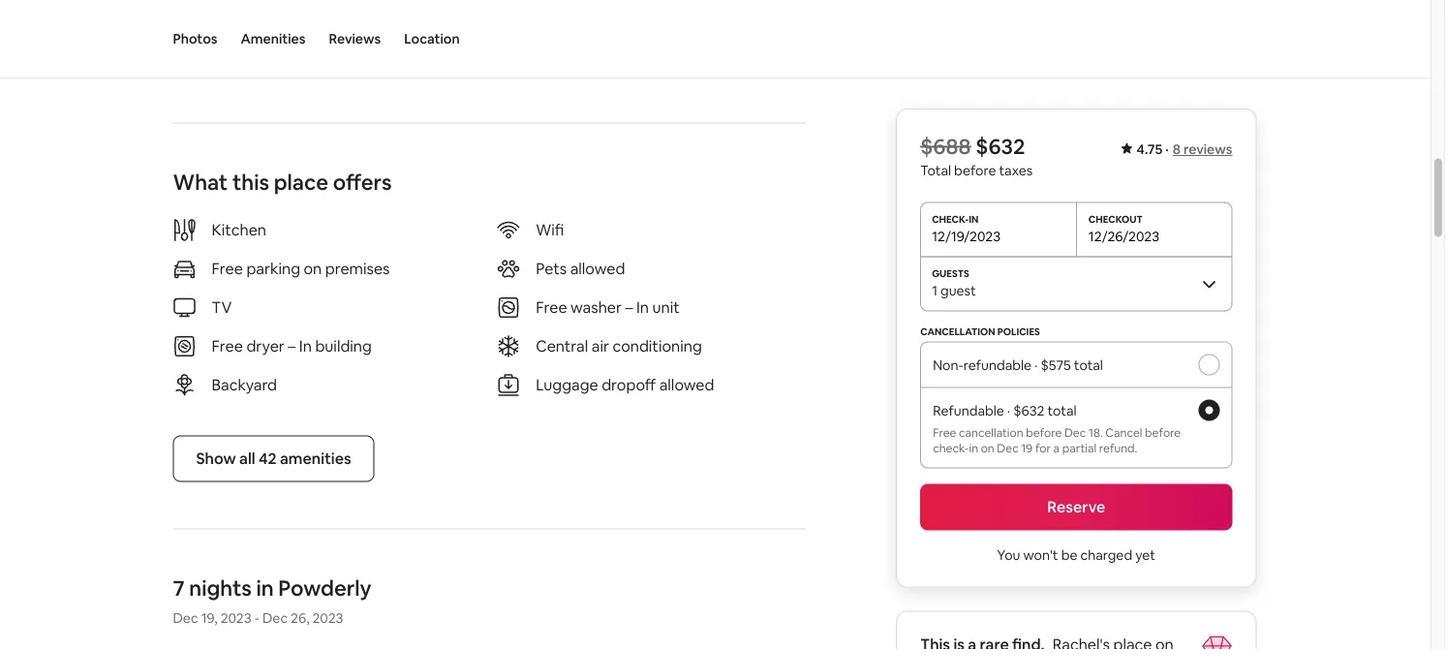 Task type: vqa. For each thing, say whether or not it's contained in the screenshot.
search field
no



Task type: describe. For each thing, give the bounding box(es) containing it.
washer
[[571, 298, 622, 318]]

reviews button
[[329, 0, 381, 77]]

0 vertical spatial on
[[304, 259, 322, 279]]

photos button
[[173, 0, 217, 77]]

location button
[[404, 0, 460, 77]]

refundable
[[964, 356, 1032, 373]]

in inside "7 nights in powderly dec 19, 2023 - dec 26, 2023"
[[256, 575, 274, 602]]

location
[[404, 30, 460, 47]]

free inside refundable · $632 total free cancellation before dec 18. cancel before check-in on dec 19 for a partial refund.
[[933, 425, 957, 440]]

1 2023 from the left
[[221, 609, 251, 627]]

show
[[196, 449, 236, 469]]

12/19/2023
[[932, 227, 1001, 245]]

show all 42 amenities button
[[173, 436, 375, 482]]

guest
[[941, 281, 976, 299]]

kitchen
[[212, 220, 266, 240]]

non-refundable · $575 total
[[933, 356, 1103, 373]]

nights
[[189, 575, 252, 602]]

amenities
[[241, 30, 306, 47]]

refundable · $632 total free cancellation before dec 18. cancel before check-in on dec 19 for a partial refund.
[[933, 402, 1181, 455]]

refund.
[[1099, 440, 1138, 455]]

dec left 19,
[[173, 609, 198, 627]]

1 guest button
[[920, 256, 1233, 310]]

pets allowed
[[536, 259, 625, 279]]

amenities button
[[241, 0, 306, 77]]

1 horizontal spatial before
[[1026, 425, 1062, 440]]

4.75
[[1137, 140, 1163, 158]]

what this place offers
[[173, 169, 392, 197]]

cancellation
[[959, 425, 1024, 440]]

19,
[[201, 609, 218, 627]]

pets
[[536, 259, 567, 279]]

place
[[274, 169, 328, 197]]

conditioning
[[613, 337, 702, 356]]

policies
[[997, 325, 1040, 338]]

bedroom button
[[173, 0, 482, 76]]

won't
[[1023, 546, 1058, 563]]

yet
[[1136, 546, 1156, 563]]

taxes
[[999, 161, 1033, 179]]

free for free parking on premises
[[212, 259, 243, 279]]

in for building
[[299, 337, 312, 356]]

· for 8
[[1166, 140, 1169, 158]]

parking
[[246, 259, 300, 279]]

8
[[1173, 140, 1181, 158]]

$688
[[920, 133, 971, 160]]

partial
[[1062, 440, 1097, 455]]

luggage dropoff allowed
[[536, 375, 714, 395]]

$632 inside refundable · $632 total free cancellation before dec 18. cancel before check-in on dec 19 for a partial refund.
[[1013, 402, 1045, 419]]

premises
[[325, 259, 390, 279]]

you won't be charged yet
[[997, 546, 1156, 563]]

1 vertical spatial ·
[[1035, 356, 1038, 373]]

you
[[997, 546, 1020, 563]]

in inside refundable · $632 total free cancellation before dec 18. cancel before check-in on dec 19 for a partial refund.
[[969, 440, 978, 455]]

photos
[[173, 30, 217, 47]]

total
[[920, 161, 951, 179]]

0 vertical spatial allowed
[[570, 259, 625, 279]]

offers
[[333, 169, 392, 197]]

· for $632
[[1007, 402, 1010, 419]]

a
[[1054, 440, 1060, 455]]

for
[[1035, 440, 1051, 455]]

dryer
[[246, 337, 285, 356]]

free parking on premises
[[212, 259, 390, 279]]

on inside refundable · $632 total free cancellation before dec 18. cancel before check-in on dec 19 for a partial refund.
[[981, 440, 995, 455]]

8 reviews button
[[1173, 140, 1233, 158]]

powderly
[[278, 575, 371, 602]]

2 2023 from the left
[[312, 609, 343, 627]]



Task type: locate. For each thing, give the bounding box(es) containing it.
4.75 · 8 reviews
[[1137, 140, 1233, 158]]

reviews
[[1184, 140, 1233, 158]]

· up cancellation
[[1007, 402, 1010, 419]]

1 horizontal spatial in
[[636, 298, 649, 318]]

on right parking
[[304, 259, 322, 279]]

in up -
[[256, 575, 274, 602]]

$632 inside $688 $632 total before taxes
[[976, 133, 1025, 160]]

free down pets
[[536, 298, 567, 318]]

total up a
[[1048, 402, 1077, 419]]

non-
[[933, 356, 964, 373]]

free
[[212, 259, 243, 279], [536, 298, 567, 318], [212, 337, 243, 356], [933, 425, 957, 440]]

reserve button
[[920, 484, 1233, 530]]

before down $688
[[954, 161, 996, 179]]

0 horizontal spatial on
[[304, 259, 322, 279]]

7 nights in powderly dec 19, 2023 - dec 26, 2023
[[173, 575, 371, 627]]

luggage
[[536, 375, 598, 395]]

$632 up 'taxes'
[[976, 133, 1025, 160]]

dropoff
[[602, 375, 656, 395]]

reserve
[[1047, 497, 1106, 517]]

free left "dryer"
[[212, 337, 243, 356]]

26,
[[291, 609, 309, 627]]

· left 8 at the right
[[1166, 140, 1169, 158]]

19
[[1021, 440, 1033, 455]]

in
[[969, 440, 978, 455], [256, 575, 274, 602]]

on
[[304, 259, 322, 279], [981, 440, 995, 455]]

1 horizontal spatial in
[[969, 440, 978, 455]]

0 horizontal spatial in
[[256, 575, 274, 602]]

building
[[315, 337, 372, 356]]

cancel
[[1106, 425, 1143, 440]]

0 vertical spatial in
[[636, 298, 649, 318]]

tv
[[212, 298, 232, 318]]

$632
[[976, 133, 1025, 160], [1013, 402, 1045, 419]]

–
[[625, 298, 633, 318], [288, 337, 296, 356]]

what
[[173, 169, 228, 197]]

dec up partial
[[1065, 425, 1086, 440]]

– right "washer"
[[625, 298, 633, 318]]

– for dryer
[[288, 337, 296, 356]]

this
[[232, 169, 269, 197]]

1 vertical spatial –
[[288, 337, 296, 356]]

1 vertical spatial $632
[[1013, 402, 1045, 419]]

0 vertical spatial in
[[969, 440, 978, 455]]

·
[[1166, 140, 1169, 158], [1035, 356, 1038, 373], [1007, 402, 1010, 419]]

0 horizontal spatial –
[[288, 337, 296, 356]]

– for washer
[[625, 298, 633, 318]]

0 horizontal spatial 2023
[[221, 609, 251, 627]]

total inside refundable · $632 total free cancellation before dec 18. cancel before check-in on dec 19 for a partial refund.
[[1048, 402, 1077, 419]]

0 vertical spatial –
[[625, 298, 633, 318]]

central
[[536, 337, 588, 356]]

before up for
[[1026, 425, 1062, 440]]

$688 $632 total before taxes
[[920, 133, 1033, 179]]

in for unit
[[636, 298, 649, 318]]

free up 'check-'
[[933, 425, 957, 440]]

free dryer – in building
[[212, 337, 372, 356]]

None radio
[[1199, 354, 1220, 375], [1199, 400, 1220, 421], [1199, 354, 1220, 375], [1199, 400, 1220, 421]]

free up tv
[[212, 259, 243, 279]]

0 vertical spatial ·
[[1166, 140, 1169, 158]]

before right cancel
[[1145, 425, 1181, 440]]

all
[[239, 449, 255, 469]]

$632 up 19
[[1013, 402, 1045, 419]]

show all 42 amenities
[[196, 449, 351, 469]]

0 horizontal spatial ·
[[1007, 402, 1010, 419]]

total right $575
[[1074, 356, 1103, 373]]

42
[[259, 449, 277, 469]]

· left $575
[[1035, 356, 1038, 373]]

in
[[636, 298, 649, 318], [299, 337, 312, 356]]

cancellation
[[920, 325, 995, 338]]

0 vertical spatial total
[[1074, 356, 1103, 373]]

in left the unit
[[636, 298, 649, 318]]

allowed down conditioning
[[659, 375, 714, 395]]

2 horizontal spatial ·
[[1166, 140, 1169, 158]]

backyard
[[212, 375, 277, 395]]

0 horizontal spatial before
[[954, 161, 996, 179]]

1 vertical spatial total
[[1048, 402, 1077, 419]]

dec left 19
[[997, 440, 1019, 455]]

charged
[[1081, 546, 1133, 563]]

2023
[[221, 609, 251, 627], [312, 609, 343, 627]]

1 guest
[[932, 281, 976, 299]]

in down cancellation
[[969, 440, 978, 455]]

1
[[932, 281, 938, 299]]

air
[[592, 337, 609, 356]]

total
[[1074, 356, 1103, 373], [1048, 402, 1077, 419]]

1 vertical spatial in
[[299, 337, 312, 356]]

before inside $688 $632 total before taxes
[[954, 161, 996, 179]]

check-
[[933, 440, 969, 455]]

2 horizontal spatial before
[[1145, 425, 1181, 440]]

1 vertical spatial on
[[981, 440, 995, 455]]

before
[[954, 161, 996, 179], [1026, 425, 1062, 440], [1145, 425, 1181, 440]]

on down cancellation
[[981, 440, 995, 455]]

$575
[[1041, 356, 1071, 373]]

amenities
[[280, 449, 351, 469]]

free for free washer – in unit
[[536, 298, 567, 318]]

2023 left -
[[221, 609, 251, 627]]

allowed up "washer"
[[570, 259, 625, 279]]

refundable
[[933, 402, 1004, 419]]

free washer – in unit
[[536, 298, 680, 318]]

free for free dryer – in building
[[212, 337, 243, 356]]

1 vertical spatial allowed
[[659, 375, 714, 395]]

2 vertical spatial ·
[[1007, 402, 1010, 419]]

central air conditioning
[[536, 337, 702, 356]]

7
[[173, 575, 185, 602]]

cancellation policies
[[920, 325, 1040, 338]]

1 horizontal spatial –
[[625, 298, 633, 318]]

1 horizontal spatial ·
[[1035, 356, 1038, 373]]

be
[[1061, 546, 1078, 563]]

wifi
[[536, 220, 564, 240]]

unit
[[652, 298, 680, 318]]

2023 right 26,
[[312, 609, 343, 627]]

0 horizontal spatial allowed
[[570, 259, 625, 279]]

1 horizontal spatial on
[[981, 440, 995, 455]]

18.
[[1089, 425, 1103, 440]]

0 horizontal spatial in
[[299, 337, 312, 356]]

1 vertical spatial in
[[256, 575, 274, 602]]

0 vertical spatial $632
[[976, 133, 1025, 160]]

dec
[[1065, 425, 1086, 440], [997, 440, 1019, 455], [173, 609, 198, 627], [262, 609, 288, 627]]

12/26/2023
[[1089, 227, 1160, 245]]

in left building
[[299, 337, 312, 356]]

· inside refundable · $632 total free cancellation before dec 18. cancel before check-in on dec 19 for a partial refund.
[[1007, 402, 1010, 419]]

allowed
[[570, 259, 625, 279], [659, 375, 714, 395]]

bedroom
[[173, 35, 240, 55]]

1 horizontal spatial 2023
[[312, 609, 343, 627]]

dec right -
[[262, 609, 288, 627]]

reviews
[[329, 30, 381, 47]]

-
[[254, 609, 260, 627]]

1 horizontal spatial allowed
[[659, 375, 714, 395]]

– right "dryer"
[[288, 337, 296, 356]]



